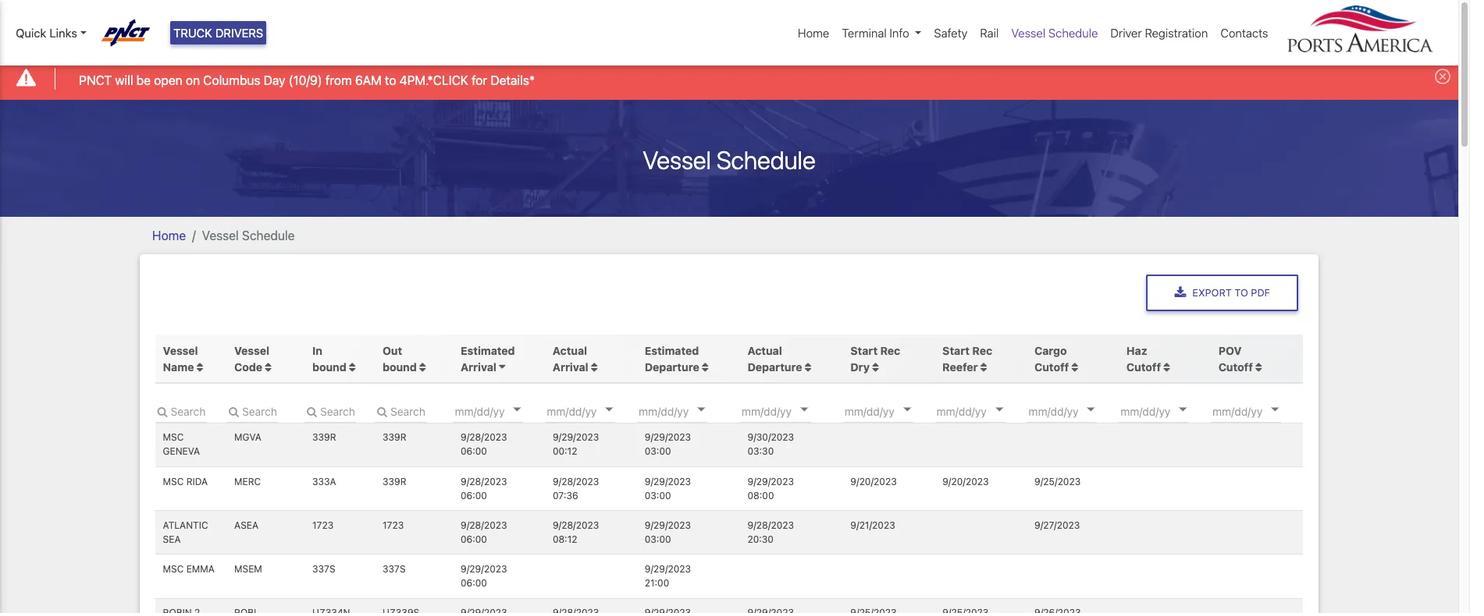 Task type: vqa. For each thing, say whether or not it's contained in the screenshot.
the middle the MSC
yes



Task type: describe. For each thing, give the bounding box(es) containing it.
quick links link
[[16, 24, 86, 42]]

9/28/2023 08:12
[[553, 520, 599, 546]]

cargo
[[1035, 344, 1067, 357]]

rail
[[980, 26, 999, 40]]

339r for 333a
[[383, 476, 407, 488]]

mm/dd/yy field for 3rd open calendar image from the left
[[1211, 400, 1305, 423]]

pdf
[[1251, 287, 1270, 299]]

9/28/2023 20:30
[[748, 520, 794, 546]]

9/30/2023
[[748, 432, 794, 444]]

reefer
[[943, 361, 978, 374]]

dry
[[851, 361, 870, 374]]

on
[[186, 73, 200, 87]]

03:00 for 9/29/2023 00:12
[[645, 446, 671, 458]]

mgva
[[234, 432, 262, 444]]

(10/9)
[[289, 73, 322, 87]]

registration
[[1145, 26, 1208, 40]]

07:36
[[553, 490, 578, 502]]

in
[[312, 344, 323, 357]]

details*
[[491, 73, 535, 87]]

open
[[154, 73, 183, 87]]

truck
[[173, 26, 212, 40]]

terminal info link
[[836, 18, 928, 48]]

1 vertical spatial home
[[152, 228, 186, 243]]

2 337s from the left
[[383, 564, 406, 576]]

08:12
[[553, 534, 577, 546]]

00:12
[[553, 446, 577, 458]]

safety
[[934, 26, 968, 40]]

1 1723 from the left
[[312, 520, 334, 532]]

truck drivers
[[173, 26, 263, 40]]

9/29/2023 21:00
[[645, 564, 691, 590]]

msc rida
[[163, 476, 208, 488]]

driver registration
[[1111, 26, 1208, 40]]

start for dry
[[851, 344, 878, 357]]

9/28/2023 06:00 for 00:12
[[461, 432, 507, 458]]

export to pdf
[[1193, 287, 1270, 299]]

export
[[1193, 287, 1232, 299]]

vessel name
[[163, 344, 198, 374]]

contacts link
[[1215, 18, 1275, 48]]

msem
[[234, 564, 262, 576]]

1 horizontal spatial home
[[798, 26, 830, 40]]

terminal
[[842, 26, 887, 40]]

code
[[234, 361, 262, 374]]

close image
[[1435, 69, 1451, 85]]

1 337s from the left
[[312, 564, 335, 576]]

estimated for departure
[[645, 344, 699, 357]]

vessel schedule inside vessel schedule link
[[1011, 26, 1098, 40]]

actual departure
[[748, 344, 802, 374]]

pov cutoff
[[1219, 344, 1253, 374]]

4 mm/dd/yy field from the left
[[740, 400, 834, 423]]

driver
[[1111, 26, 1142, 40]]

haz cutoff
[[1127, 344, 1161, 374]]

contacts
[[1221, 26, 1269, 40]]

haz
[[1127, 344, 1148, 357]]

asea
[[234, 520, 258, 532]]

vessel code
[[234, 344, 269, 374]]

pnct will be open on columbus day (10/9) from 6am to 4pm.*click for details* link
[[79, 71, 535, 89]]

2 1723 from the left
[[383, 520, 404, 532]]

rec for start rec dry
[[880, 344, 901, 357]]

9/29/2023 00:12
[[553, 432, 599, 458]]

21:00
[[645, 578, 669, 590]]

out
[[383, 344, 402, 357]]

safety link
[[928, 18, 974, 48]]

will
[[115, 73, 133, 87]]

vessel schedule link
[[1005, 18, 1105, 48]]

download image
[[1175, 287, 1186, 299]]

2 open calendar image from the left
[[698, 408, 705, 412]]

9/29/2023 03:00 for 9/29/2023 00:12
[[645, 432, 691, 458]]

03:00 for 9/28/2023 07:36
[[645, 490, 671, 502]]

msc for msc rida
[[163, 476, 184, 488]]

start rec dry
[[851, 344, 901, 374]]

1 open calendar image from the left
[[606, 408, 613, 412]]

mm/dd/yy field for open calendar icon on the bottom left
[[453, 400, 547, 423]]

9/29/2023 06:00
[[461, 564, 507, 590]]

open calendar image
[[514, 408, 521, 412]]

9/28/2023 06:00 for 07:36
[[461, 476, 507, 502]]

truck drivers link
[[170, 21, 267, 45]]

cutoff for pov
[[1219, 361, 1253, 374]]



Task type: locate. For each thing, give the bounding box(es) containing it.
msc left rida
[[163, 476, 184, 488]]

0 horizontal spatial 1723
[[312, 520, 334, 532]]

in bound
[[312, 344, 349, 374]]

2 vertical spatial vessel schedule
[[202, 228, 295, 243]]

cargo cutoff
[[1035, 344, 1069, 374]]

1 arrival from the left
[[461, 361, 497, 374]]

msc emma
[[163, 564, 215, 576]]

actual for actual arrival
[[553, 344, 587, 357]]

3 9/28/2023 06:00 from the top
[[461, 520, 507, 546]]

arrival for estimated arrival
[[461, 361, 497, 374]]

sea
[[163, 534, 181, 546]]

vessel schedule
[[1011, 26, 1098, 40], [643, 145, 816, 175], [202, 228, 295, 243]]

0 horizontal spatial open calendar image
[[606, 408, 613, 412]]

1 horizontal spatial 9/20/2023
[[943, 476, 989, 488]]

6am
[[355, 73, 382, 87]]

03:00 for 9/28/2023 08:12
[[645, 534, 671, 546]]

actual
[[553, 344, 587, 357], [748, 344, 782, 357]]

estimated
[[461, 344, 515, 357], [645, 344, 699, 357]]

1 horizontal spatial open calendar image
[[698, 408, 705, 412]]

0 horizontal spatial start
[[851, 344, 878, 357]]

9/21/2023
[[851, 520, 895, 532]]

2 mm/dd/yy field from the left
[[545, 400, 639, 423]]

start rec reefer
[[943, 344, 993, 374]]

06:00 for 07:36
[[461, 490, 487, 502]]

0 horizontal spatial 9/20/2023
[[851, 476, 897, 488]]

1 msc from the top
[[163, 432, 184, 444]]

0 horizontal spatial home
[[152, 228, 186, 243]]

9/29/2023 03:00 for 9/28/2023 08:12
[[645, 520, 691, 546]]

mm/dd/yy field for third open calendar image from the right
[[545, 400, 639, 423]]

mm/dd/yy field down estimated departure
[[637, 400, 731, 423]]

2 horizontal spatial schedule
[[1049, 26, 1098, 40]]

1 start from the left
[[851, 344, 878, 357]]

be
[[136, 73, 151, 87]]

driver registration link
[[1105, 18, 1215, 48]]

merc
[[234, 476, 261, 488]]

2 03:00 from the top
[[645, 490, 671, 502]]

actual arrival
[[553, 344, 589, 374]]

1 actual from the left
[[553, 344, 587, 357]]

2 06:00 from the top
[[461, 490, 487, 502]]

cutoff down cargo
[[1035, 361, 1069, 374]]

to
[[385, 73, 396, 87]]

columbus
[[203, 73, 260, 87]]

estimated for arrival
[[461, 344, 515, 357]]

5 mm/dd/yy field from the left
[[1211, 400, 1305, 423]]

333a
[[312, 476, 336, 488]]

0 horizontal spatial arrival
[[461, 361, 497, 374]]

2 cutoff from the left
[[1127, 361, 1161, 374]]

1 cutoff from the left
[[1035, 361, 1069, 374]]

1 03:00 from the top
[[645, 446, 671, 458]]

06:00 for 08:12
[[461, 534, 487, 546]]

1 departure from the left
[[645, 361, 699, 374]]

3 9/29/2023 03:00 from the top
[[645, 520, 691, 546]]

0 vertical spatial 03:00
[[645, 446, 671, 458]]

0 horizontal spatial cutoff
[[1035, 361, 1069, 374]]

info
[[890, 26, 910, 40]]

None field
[[155, 400, 207, 423], [227, 400, 278, 423], [305, 400, 356, 423], [375, 400, 427, 423], [155, 400, 207, 423], [227, 400, 278, 423], [305, 400, 356, 423], [375, 400, 427, 423]]

departure for actual
[[748, 361, 802, 374]]

2 bound from the left
[[383, 361, 417, 374]]

mm/dd/yy field for 2nd open calendar image from the right
[[637, 400, 731, 423]]

2 9/28/2023 06:00 from the top
[[461, 476, 507, 502]]

1 horizontal spatial schedule
[[717, 145, 816, 175]]

20:30
[[748, 534, 774, 546]]

msc geneva
[[163, 432, 200, 458]]

open calendar image
[[606, 408, 613, 412], [698, 408, 705, 412], [1272, 408, 1279, 412]]

08:00
[[748, 490, 774, 502]]

2 vertical spatial msc
[[163, 564, 184, 576]]

rec inside start rec reefer
[[973, 344, 993, 357]]

1 vertical spatial vessel schedule
[[643, 145, 816, 175]]

departure for estimated
[[645, 361, 699, 374]]

bound down out
[[383, 361, 417, 374]]

0 vertical spatial 9/29/2023 03:00
[[645, 432, 691, 458]]

atlantic
[[163, 520, 208, 532]]

links
[[49, 26, 77, 40]]

2 vertical spatial 9/29/2023 03:00
[[645, 520, 691, 546]]

0 vertical spatial home link
[[792, 18, 836, 48]]

actual inside actual departure
[[748, 344, 782, 357]]

estimated departure
[[645, 344, 699, 374]]

1 horizontal spatial actual
[[748, 344, 782, 357]]

rec up "reefer"
[[973, 344, 993, 357]]

0 horizontal spatial bound
[[312, 361, 347, 374]]

4 06:00 from the top
[[461, 578, 487, 590]]

start up dry
[[851, 344, 878, 357]]

3 03:00 from the top
[[645, 534, 671, 546]]

rida
[[186, 476, 208, 488]]

1 horizontal spatial departure
[[748, 361, 802, 374]]

1 horizontal spatial estimated
[[645, 344, 699, 357]]

2 msc from the top
[[163, 476, 184, 488]]

cutoff for cargo
[[1035, 361, 1069, 374]]

9/28/2023 06:00
[[461, 432, 507, 458], [461, 476, 507, 502], [461, 520, 507, 546]]

3 06:00 from the top
[[461, 534, 487, 546]]

msc
[[163, 432, 184, 444], [163, 476, 184, 488], [163, 564, 184, 576]]

9/29/2023 08:00
[[748, 476, 794, 502]]

0 horizontal spatial 337s
[[312, 564, 335, 576]]

0 vertical spatial msc
[[163, 432, 184, 444]]

start inside start rec reefer
[[943, 344, 970, 357]]

2 actual from the left
[[748, 344, 782, 357]]

2 vertical spatial schedule
[[242, 228, 295, 243]]

1 06:00 from the top
[[461, 446, 487, 458]]

actual for actual departure
[[748, 344, 782, 357]]

2 estimated from the left
[[645, 344, 699, 357]]

bound for out
[[383, 361, 417, 374]]

geneva
[[163, 446, 200, 458]]

cutoff for haz
[[1127, 361, 1161, 374]]

1 estimated from the left
[[461, 344, 515, 357]]

estimated arrival
[[461, 344, 515, 374]]

quick links
[[16, 26, 77, 40]]

1 rec from the left
[[880, 344, 901, 357]]

msc left emma
[[163, 564, 184, 576]]

mm/dd/yy field down the estimated arrival
[[453, 400, 547, 423]]

9/29/2023
[[553, 432, 599, 444], [645, 432, 691, 444], [645, 476, 691, 488], [748, 476, 794, 488], [645, 520, 691, 532], [461, 564, 507, 576], [645, 564, 691, 576]]

2 departure from the left
[[748, 361, 802, 374]]

msc for msc emma
[[163, 564, 184, 576]]

2 horizontal spatial cutoff
[[1219, 361, 1253, 374]]

3 msc from the top
[[163, 564, 184, 576]]

cutoff down pov
[[1219, 361, 1253, 374]]

mm/dd/yy field up 9/30/2023
[[740, 400, 834, 423]]

bound
[[312, 361, 347, 374], [383, 361, 417, 374]]

bound inside in bound
[[312, 361, 347, 374]]

pov
[[1219, 344, 1242, 357]]

2 vertical spatial 03:00
[[645, 534, 671, 546]]

2 9/29/2023 03:00 from the top
[[645, 476, 691, 502]]

pnct
[[79, 73, 112, 87]]

start for reefer
[[943, 344, 970, 357]]

9/28/2023 07:36
[[553, 476, 599, 502]]

terminal info
[[842, 26, 910, 40]]

out bound
[[383, 344, 420, 374]]

03:00
[[645, 446, 671, 458], [645, 490, 671, 502], [645, 534, 671, 546]]

1 horizontal spatial start
[[943, 344, 970, 357]]

9/30/2023 03:30
[[748, 432, 794, 458]]

from
[[326, 73, 352, 87]]

drivers
[[215, 26, 263, 40]]

msc up geneva
[[163, 432, 184, 444]]

9/29/2023 03:00 for 9/28/2023 07:36
[[645, 476, 691, 502]]

bound for in
[[312, 361, 347, 374]]

1 horizontal spatial rec
[[973, 344, 993, 357]]

1 9/29/2023 03:00 from the top
[[645, 432, 691, 458]]

pnct will be open on columbus day (10/9) from 6am to 4pm.*click for details* alert
[[0, 57, 1459, 100]]

3 open calendar image from the left
[[1272, 408, 1279, 412]]

1 vertical spatial msc
[[163, 476, 184, 488]]

0 horizontal spatial departure
[[645, 361, 699, 374]]

1 vertical spatial 9/28/2023 06:00
[[461, 476, 507, 502]]

0 vertical spatial vessel schedule
[[1011, 26, 1098, 40]]

339r
[[312, 432, 336, 444], [383, 432, 407, 444], [383, 476, 407, 488]]

1 horizontal spatial 337s
[[383, 564, 406, 576]]

1 vertical spatial 9/29/2023 03:00
[[645, 476, 691, 502]]

1 vertical spatial schedule
[[717, 145, 816, 175]]

rec left start rec reefer
[[880, 344, 901, 357]]

1 horizontal spatial home link
[[792, 18, 836, 48]]

06:00 inside 9/29/2023 06:00
[[461, 578, 487, 590]]

2 arrival from the left
[[553, 361, 589, 374]]

home
[[798, 26, 830, 40], [152, 228, 186, 243]]

2 start from the left
[[943, 344, 970, 357]]

bound down in
[[312, 361, 347, 374]]

9/28/2023 06:00 for 08:12
[[461, 520, 507, 546]]

bound inside out bound
[[383, 361, 417, 374]]

mm/dd/yy field
[[453, 400, 547, 423], [545, 400, 639, 423], [637, 400, 731, 423], [740, 400, 834, 423], [1211, 400, 1305, 423]]

1 horizontal spatial cutoff
[[1127, 361, 1161, 374]]

0 vertical spatial schedule
[[1049, 26, 1098, 40]]

9/20/2023
[[851, 476, 897, 488], [943, 476, 989, 488]]

1 horizontal spatial bound
[[383, 361, 417, 374]]

2 horizontal spatial open calendar image
[[1272, 408, 1279, 412]]

0 horizontal spatial rec
[[880, 344, 901, 357]]

2 vertical spatial 9/28/2023 06:00
[[461, 520, 507, 546]]

1 vertical spatial home link
[[152, 228, 186, 243]]

9/27/2023
[[1035, 520, 1080, 532]]

0 horizontal spatial estimated
[[461, 344, 515, 357]]

03:30
[[748, 446, 774, 458]]

0 horizontal spatial vessel schedule
[[202, 228, 295, 243]]

for
[[472, 73, 487, 87]]

rec inside start rec dry
[[880, 344, 901, 357]]

1 horizontal spatial 1723
[[383, 520, 404, 532]]

pnct will be open on columbus day (10/9) from 6am to 4pm.*click for details*
[[79, 73, 535, 87]]

9/25/2023
[[1035, 476, 1081, 488]]

rail link
[[974, 18, 1005, 48]]

2 9/20/2023 from the left
[[943, 476, 989, 488]]

msc inside msc geneva
[[163, 432, 184, 444]]

export to pdf link
[[1147, 275, 1299, 312]]

vessel
[[1011, 26, 1046, 40], [643, 145, 711, 175], [202, 228, 239, 243], [163, 344, 198, 357], [234, 344, 269, 357]]

1 9/28/2023 06:00 from the top
[[461, 432, 507, 458]]

0 horizontal spatial schedule
[[242, 228, 295, 243]]

arrival
[[461, 361, 497, 374], [553, 361, 589, 374]]

day
[[264, 73, 285, 87]]

0 horizontal spatial home link
[[152, 228, 186, 243]]

06:00 for 00:12
[[461, 446, 487, 458]]

estimated inside estimated departure
[[645, 344, 699, 357]]

start inside start rec dry
[[851, 344, 878, 357]]

home link
[[792, 18, 836, 48], [152, 228, 186, 243]]

start
[[851, 344, 878, 357], [943, 344, 970, 357]]

339r for 339r
[[383, 432, 407, 444]]

1 horizontal spatial vessel schedule
[[643, 145, 816, 175]]

name
[[163, 361, 194, 374]]

mm/dd/yy field up 9/29/2023 00:12
[[545, 400, 639, 423]]

3 cutoff from the left
[[1219, 361, 1253, 374]]

2 rec from the left
[[973, 344, 993, 357]]

quick
[[16, 26, 46, 40]]

1 bound from the left
[[312, 361, 347, 374]]

emma
[[186, 564, 215, 576]]

arrival for actual arrival
[[553, 361, 589, 374]]

start up "reefer"
[[943, 344, 970, 357]]

actual inside actual arrival
[[553, 344, 587, 357]]

msc for msc geneva
[[163, 432, 184, 444]]

1 mm/dd/yy field from the left
[[453, 400, 547, 423]]

atlantic sea
[[163, 520, 208, 546]]

0 vertical spatial 9/28/2023 06:00
[[461, 432, 507, 458]]

arrival inside the estimated arrival
[[461, 361, 497, 374]]

rec for start rec reefer
[[973, 344, 993, 357]]

3 mm/dd/yy field from the left
[[637, 400, 731, 423]]

1 vertical spatial 03:00
[[645, 490, 671, 502]]

0 horizontal spatial actual
[[553, 344, 587, 357]]

0 vertical spatial home
[[798, 26, 830, 40]]

schedule
[[1049, 26, 1098, 40], [717, 145, 816, 175], [242, 228, 295, 243]]

4pm.*click
[[400, 73, 468, 87]]

1723
[[312, 520, 334, 532], [383, 520, 404, 532]]

1 9/20/2023 from the left
[[851, 476, 897, 488]]

9/29/2023 03:00
[[645, 432, 691, 458], [645, 476, 691, 502], [645, 520, 691, 546]]

2 horizontal spatial vessel schedule
[[1011, 26, 1098, 40]]

06:00
[[461, 446, 487, 458], [461, 490, 487, 502], [461, 534, 487, 546], [461, 578, 487, 590]]

mm/dd/yy field down pov cutoff
[[1211, 400, 1305, 423]]

cutoff down haz
[[1127, 361, 1161, 374]]

to
[[1235, 287, 1249, 299]]

1 horizontal spatial arrival
[[553, 361, 589, 374]]



